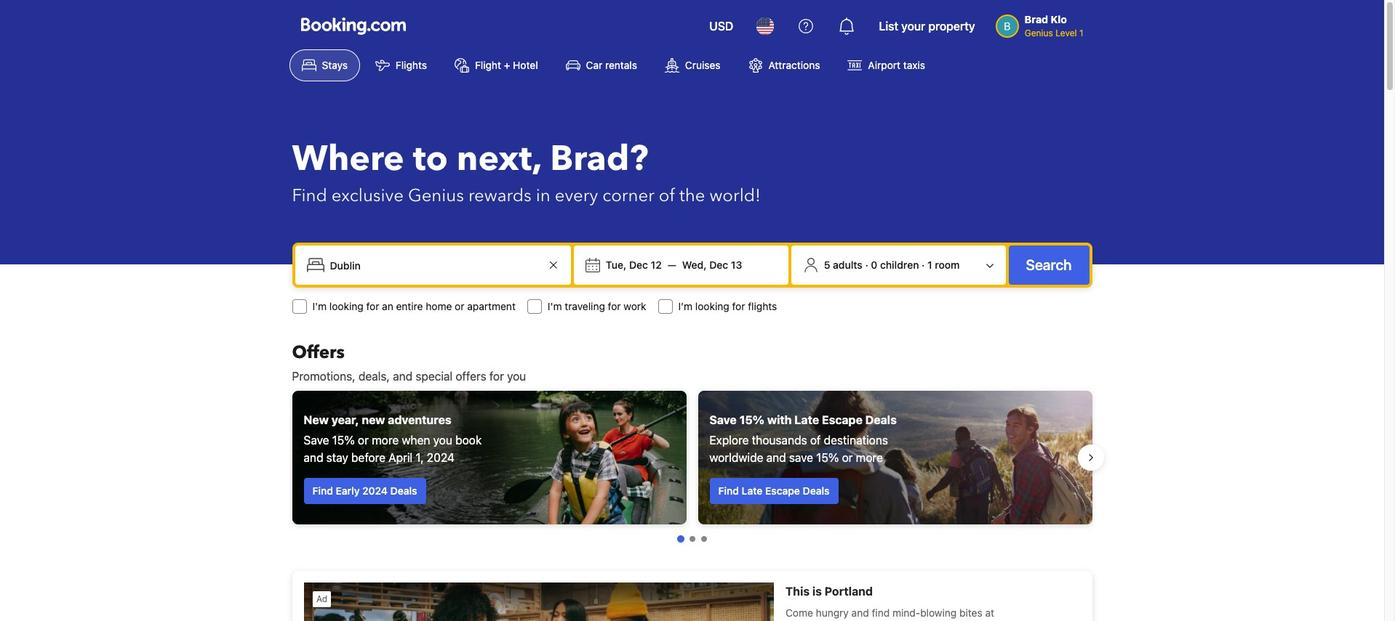 Task type: locate. For each thing, give the bounding box(es) containing it.
looking left an
[[329, 300, 363, 313]]

1 horizontal spatial 15%
[[739, 414, 764, 427]]

flight + hotel link
[[442, 49, 550, 81]]

2 horizontal spatial and
[[766, 452, 786, 465]]

late
[[794, 414, 819, 427], [742, 485, 763, 498]]

1 horizontal spatial deals
[[803, 485, 830, 498]]

1 horizontal spatial escape
[[822, 414, 863, 427]]

looking
[[329, 300, 363, 313], [695, 300, 729, 313]]

15%
[[739, 414, 764, 427], [332, 434, 355, 447], [816, 452, 839, 465]]

0 vertical spatial you
[[507, 370, 526, 383]]

for left an
[[366, 300, 379, 313]]

1 · from the left
[[865, 259, 868, 271]]

1 right level
[[1079, 28, 1083, 39]]

airport
[[868, 59, 901, 71]]

0 horizontal spatial or
[[358, 434, 369, 447]]

1 horizontal spatial save
[[710, 414, 737, 427]]

1 horizontal spatial of
[[810, 434, 821, 447]]

1 horizontal spatial or
[[455, 300, 464, 313]]

for left flights
[[732, 300, 745, 313]]

1 horizontal spatial ·
[[922, 259, 925, 271]]

property
[[928, 20, 975, 33]]

work
[[624, 300, 646, 313]]

0 horizontal spatial of
[[659, 184, 675, 208]]

1 vertical spatial genius
[[408, 184, 464, 208]]

i'm left the traveling
[[548, 300, 562, 313]]

+
[[504, 59, 510, 71]]

deals down save
[[803, 485, 830, 498]]

find early 2024 deals
[[312, 485, 417, 498]]

dec left 13
[[709, 259, 728, 271]]

1 horizontal spatial i'm
[[548, 300, 562, 313]]

dec
[[629, 259, 648, 271], [709, 259, 728, 271]]

flights
[[748, 300, 777, 313]]

car rentals
[[586, 59, 637, 71]]

usd
[[709, 20, 733, 33]]

and left stay
[[304, 452, 323, 465]]

1 horizontal spatial more
[[856, 452, 883, 465]]

1
[[1079, 28, 1083, 39], [927, 259, 932, 271]]

1 vertical spatial or
[[358, 434, 369, 447]]

0 vertical spatial genius
[[1025, 28, 1053, 39]]

or inside "save 15% with late escape deals explore thousands of destinations worldwide and save 15% or more"
[[842, 452, 853, 465]]

2 vertical spatial or
[[842, 452, 853, 465]]

and inside new year, new adventures save 15% or more when you book and stay before april 1, 2024
[[304, 452, 323, 465]]

you left book
[[433, 434, 452, 447]]

15% right save
[[816, 452, 839, 465]]

1 vertical spatial save
[[304, 434, 329, 447]]

you right offers
[[507, 370, 526, 383]]

2 i'm from the left
[[548, 300, 562, 313]]

stays
[[322, 59, 348, 71]]

0 vertical spatial 2024
[[427, 452, 455, 465]]

15% up stay
[[332, 434, 355, 447]]

15% inside new year, new adventures save 15% or more when you book and stay before april 1, 2024
[[332, 434, 355, 447]]

1 vertical spatial 1
[[927, 259, 932, 271]]

1 left room
[[927, 259, 932, 271]]

for right offers
[[489, 370, 504, 383]]

escape inside "save 15% with late escape deals explore thousands of destinations worldwide and save 15% or more"
[[822, 414, 863, 427]]

dec left '12'
[[629, 259, 648, 271]]

0 horizontal spatial you
[[433, 434, 452, 447]]

for
[[366, 300, 379, 313], [608, 300, 621, 313], [732, 300, 745, 313], [489, 370, 504, 383]]

or right home
[[455, 300, 464, 313]]

find inside find late escape deals link
[[718, 485, 739, 498]]

traveling
[[565, 300, 605, 313]]

find down worldwide on the bottom right
[[718, 485, 739, 498]]

or
[[455, 300, 464, 313], [358, 434, 369, 447], [842, 452, 853, 465]]

· right children
[[922, 259, 925, 271]]

find for new year, new adventures save 15% or more when you book and stay before april 1, 2024
[[312, 485, 333, 498]]

1 vertical spatial 2024
[[362, 485, 388, 498]]

late down worldwide on the bottom right
[[742, 485, 763, 498]]

and down thousands
[[766, 452, 786, 465]]

of inside "save 15% with late escape deals explore thousands of destinations worldwide and save 15% or more"
[[810, 434, 821, 447]]

late inside "save 15% with late escape deals explore thousands of destinations worldwide and save 15% or more"
[[794, 414, 819, 427]]

of up save
[[810, 434, 821, 447]]

0 horizontal spatial i'm
[[312, 300, 327, 313]]

12
[[651, 259, 662, 271]]

late right with
[[794, 414, 819, 427]]

for inside the offers promotions, deals, and special offers for you
[[489, 370, 504, 383]]

deals up destinations
[[865, 414, 897, 427]]

1 vertical spatial escape
[[765, 485, 800, 498]]

i'm looking for flights
[[678, 300, 777, 313]]

you inside new year, new adventures save 15% or more when you book and stay before april 1, 2024
[[433, 434, 452, 447]]

0 vertical spatial or
[[455, 300, 464, 313]]

stay
[[326, 452, 348, 465]]

2 horizontal spatial deals
[[865, 414, 897, 427]]

more inside "save 15% with late escape deals explore thousands of destinations worldwide and save 15% or more"
[[856, 452, 883, 465]]

2 looking from the left
[[695, 300, 729, 313]]

1 horizontal spatial genius
[[1025, 28, 1053, 39]]

0 horizontal spatial looking
[[329, 300, 363, 313]]

save 15% with late escape deals explore thousands of destinations worldwide and save 15% or more
[[710, 414, 897, 465]]

· left 0 at right top
[[865, 259, 868, 271]]

more up the april
[[372, 434, 399, 447]]

0 vertical spatial late
[[794, 414, 819, 427]]

and inside "save 15% with late escape deals explore thousands of destinations worldwide and save 15% or more"
[[766, 452, 786, 465]]

for left "work"
[[608, 300, 621, 313]]

0 horizontal spatial dec
[[629, 259, 648, 271]]

where
[[292, 135, 404, 183]]

i'm
[[678, 300, 693, 313]]

find down the where
[[292, 184, 327, 208]]

0 horizontal spatial late
[[742, 485, 763, 498]]

15% left with
[[739, 414, 764, 427]]

offers promotions, deals, and special offers for you
[[292, 341, 526, 383]]

0 horizontal spatial and
[[304, 452, 323, 465]]

list
[[879, 20, 898, 33]]

0 vertical spatial more
[[372, 434, 399, 447]]

find late escape deals link
[[710, 479, 838, 505]]

deals down the april
[[390, 485, 417, 498]]

2024 right 1,
[[427, 452, 455, 465]]

1 horizontal spatial and
[[393, 370, 413, 383]]

or down destinations
[[842, 452, 853, 465]]

0 vertical spatial escape
[[822, 414, 863, 427]]

and for explore
[[766, 452, 786, 465]]

or inside new year, new adventures save 15% or more when you book and stay before april 1, 2024
[[358, 434, 369, 447]]

0 vertical spatial save
[[710, 414, 737, 427]]

save inside new year, new adventures save 15% or more when you book and stay before april 1, 2024
[[304, 434, 329, 447]]

0 horizontal spatial 1
[[927, 259, 932, 271]]

genius down to
[[408, 184, 464, 208]]

1 vertical spatial late
[[742, 485, 763, 498]]

list your property link
[[870, 9, 984, 44]]

1 looking from the left
[[329, 300, 363, 313]]

find for save 15% with late escape deals explore thousands of destinations worldwide and save 15% or more
[[718, 485, 739, 498]]

search
[[1026, 257, 1072, 273]]

stays link
[[289, 49, 360, 81]]

and
[[393, 370, 413, 383], [304, 452, 323, 465], [766, 452, 786, 465]]

escape down save
[[765, 485, 800, 498]]

0 horizontal spatial genius
[[408, 184, 464, 208]]

of inside where to next, brad? find exclusive genius rewards in every corner of the world!
[[659, 184, 675, 208]]

1 horizontal spatial 2024
[[427, 452, 455, 465]]

find left early on the left bottom
[[312, 485, 333, 498]]

0 horizontal spatial deals
[[390, 485, 417, 498]]

looking for i'm
[[695, 300, 729, 313]]

and right deals,
[[393, 370, 413, 383]]

save inside "save 15% with late escape deals explore thousands of destinations worldwide and save 15% or more"
[[710, 414, 737, 427]]

1 vertical spatial more
[[856, 452, 883, 465]]

looking for i'm
[[329, 300, 363, 313]]

1 inside brad klo genius level 1
[[1079, 28, 1083, 39]]

exclusive
[[332, 184, 404, 208]]

2 · from the left
[[922, 259, 925, 271]]

to
[[413, 135, 448, 183]]

offers
[[456, 370, 486, 383]]

of left the
[[659, 184, 675, 208]]

new
[[362, 414, 385, 427]]

looking right i'm
[[695, 300, 729, 313]]

1 vertical spatial of
[[810, 434, 821, 447]]

1 vertical spatial 15%
[[332, 434, 355, 447]]

region
[[280, 386, 1104, 531]]

13
[[731, 259, 742, 271]]

escape
[[822, 414, 863, 427], [765, 485, 800, 498]]

room
[[935, 259, 960, 271]]

0 vertical spatial 1
[[1079, 28, 1083, 39]]

find inside where to next, brad? find exclusive genius rewards in every corner of the world!
[[292, 184, 327, 208]]

1 horizontal spatial late
[[794, 414, 819, 427]]

1 horizontal spatial looking
[[695, 300, 729, 313]]

i'm
[[312, 300, 327, 313], [548, 300, 562, 313]]

0 horizontal spatial save
[[304, 434, 329, 447]]

save up explore
[[710, 414, 737, 427]]

wed,
[[682, 259, 707, 271]]

with
[[767, 414, 792, 427]]

1 horizontal spatial you
[[507, 370, 526, 383]]

progress bar
[[677, 536, 707, 543]]

more down destinations
[[856, 452, 883, 465]]

i'm for i'm looking for an entire home or apartment
[[312, 300, 327, 313]]

2 horizontal spatial or
[[842, 452, 853, 465]]

or up before
[[358, 434, 369, 447]]

0 horizontal spatial more
[[372, 434, 399, 447]]

in
[[536, 184, 550, 208]]

2024 right early on the left bottom
[[362, 485, 388, 498]]

2 vertical spatial 15%
[[816, 452, 839, 465]]

0 vertical spatial of
[[659, 184, 675, 208]]

flights
[[396, 59, 427, 71]]

5 adults · 0 children · 1 room button
[[797, 252, 1000, 279]]

genius inside where to next, brad? find exclusive genius rewards in every corner of the world!
[[408, 184, 464, 208]]

genius
[[1025, 28, 1053, 39], [408, 184, 464, 208]]

1 horizontal spatial 1
[[1079, 28, 1083, 39]]

2 horizontal spatial 15%
[[816, 452, 839, 465]]

0 horizontal spatial escape
[[765, 485, 800, 498]]

for for flights
[[732, 300, 745, 313]]

klo
[[1051, 13, 1067, 25]]

find inside find early 2024 deals link
[[312, 485, 333, 498]]

save down 'new'
[[304, 434, 329, 447]]

·
[[865, 259, 868, 271], [922, 259, 925, 271]]

your account menu brad klo genius level 1 element
[[996, 7, 1089, 40]]

1 vertical spatial you
[[433, 434, 452, 447]]

0 horizontal spatial ·
[[865, 259, 868, 271]]

find late escape deals
[[718, 485, 830, 498]]

tue,
[[606, 259, 627, 271]]

2024
[[427, 452, 455, 465], [362, 485, 388, 498]]

1 horizontal spatial dec
[[709, 259, 728, 271]]

genius down brad
[[1025, 28, 1053, 39]]

1 i'm from the left
[[312, 300, 327, 313]]

world!
[[709, 184, 761, 208]]

0 horizontal spatial 15%
[[332, 434, 355, 447]]

i'm up 'offers'
[[312, 300, 327, 313]]

when
[[402, 434, 430, 447]]

entire
[[396, 300, 423, 313]]

0 horizontal spatial 2024
[[362, 485, 388, 498]]

escape up destinations
[[822, 414, 863, 427]]



Task type: vqa. For each thing, say whether or not it's contained in the screenshot.
have
no



Task type: describe. For each thing, give the bounding box(es) containing it.
attractions link
[[736, 49, 832, 81]]

2 dec from the left
[[709, 259, 728, 271]]

brad?
[[550, 135, 648, 183]]

tue, dec 12 button
[[600, 252, 668, 279]]

level
[[1056, 28, 1077, 39]]

1,
[[416, 452, 424, 465]]

special
[[416, 370, 453, 383]]

for for work
[[608, 300, 621, 313]]

deals,
[[358, 370, 390, 383]]

and for or
[[304, 452, 323, 465]]

5 adults · 0 children · 1 room
[[824, 259, 960, 271]]

tue, dec 12 — wed, dec 13
[[606, 259, 742, 271]]

Where are you going? field
[[324, 252, 545, 279]]

you inside the offers promotions, deals, and special offers for you
[[507, 370, 526, 383]]

a young girl and woman kayak on a river image
[[292, 391, 686, 525]]

april
[[389, 452, 413, 465]]

0 vertical spatial 15%
[[739, 414, 764, 427]]

new year, new adventures save 15% or more when you book and stay before april 1, 2024
[[304, 414, 482, 465]]

or for apartment
[[455, 300, 464, 313]]

progress bar inside the offers main content
[[677, 536, 707, 543]]

early
[[336, 485, 360, 498]]

airport taxis
[[868, 59, 925, 71]]

every
[[555, 184, 598, 208]]

cruises
[[685, 59, 720, 71]]

explore
[[710, 434, 749, 447]]

region containing new year, new adventures
[[280, 386, 1104, 531]]

1 dec from the left
[[629, 259, 648, 271]]

the
[[679, 184, 705, 208]]

offers main content
[[280, 341, 1104, 622]]

year,
[[331, 414, 359, 427]]

car
[[586, 59, 602, 71]]

group of friends hiking in the mountains on a sunny day image
[[698, 391, 1092, 525]]

attractions
[[768, 59, 820, 71]]

more inside new year, new adventures save 15% or more when you book and stay before april 1, 2024
[[372, 434, 399, 447]]

flights link
[[363, 49, 439, 81]]

wed, dec 13 button
[[676, 252, 748, 279]]

destinations
[[824, 434, 888, 447]]

children
[[880, 259, 919, 271]]

book
[[455, 434, 482, 447]]

rentals
[[605, 59, 637, 71]]

search button
[[1009, 246, 1089, 285]]

i'm looking for an entire home or apartment
[[312, 300, 516, 313]]

flight + hotel
[[475, 59, 538, 71]]

brad
[[1025, 13, 1048, 25]]

list your property
[[879, 20, 975, 33]]

booking.com image
[[301, 17, 406, 35]]

deals inside "save 15% with late escape deals explore thousands of destinations worldwide and save 15% or more"
[[865, 414, 897, 427]]

2024 inside new year, new adventures save 15% or more when you book and stay before april 1, 2024
[[427, 452, 455, 465]]

or for more
[[358, 434, 369, 447]]

hotel
[[513, 59, 538, 71]]

offers
[[292, 341, 345, 365]]

1 inside dropdown button
[[927, 259, 932, 271]]

adventures
[[388, 414, 452, 427]]

your
[[901, 20, 925, 33]]

—
[[668, 259, 676, 271]]

i'm for i'm traveling for work
[[548, 300, 562, 313]]

where to next, brad? find exclusive genius rewards in every corner of the world!
[[292, 135, 761, 208]]

rewards
[[468, 184, 532, 208]]

thousands
[[752, 434, 807, 447]]

save
[[789, 452, 813, 465]]

airport taxis link
[[835, 49, 938, 81]]

deals for new year, new adventures save 15% or more when you book and stay before april 1, 2024
[[390, 485, 417, 498]]

deals for save 15% with late escape deals explore thousands of destinations worldwide and save 15% or more
[[803, 485, 830, 498]]

next,
[[457, 135, 541, 183]]

0
[[871, 259, 877, 271]]

and inside the offers promotions, deals, and special offers for you
[[393, 370, 413, 383]]

taxis
[[903, 59, 925, 71]]

before
[[351, 452, 385, 465]]

adults
[[833, 259, 863, 271]]

promotions,
[[292, 370, 355, 383]]

genius inside brad klo genius level 1
[[1025, 28, 1053, 39]]

corner
[[602, 184, 654, 208]]

usd button
[[701, 9, 742, 44]]

flight
[[475, 59, 501, 71]]

an
[[382, 300, 393, 313]]

for for an
[[366, 300, 379, 313]]

apartment
[[467, 300, 516, 313]]

find early 2024 deals link
[[304, 479, 426, 505]]

brad klo genius level 1
[[1025, 13, 1083, 39]]

worldwide
[[710, 452, 763, 465]]

home
[[426, 300, 452, 313]]

new
[[304, 414, 329, 427]]

5
[[824, 259, 830, 271]]

car rentals link
[[553, 49, 649, 81]]

i'm traveling for work
[[548, 300, 646, 313]]

cruises link
[[652, 49, 733, 81]]



